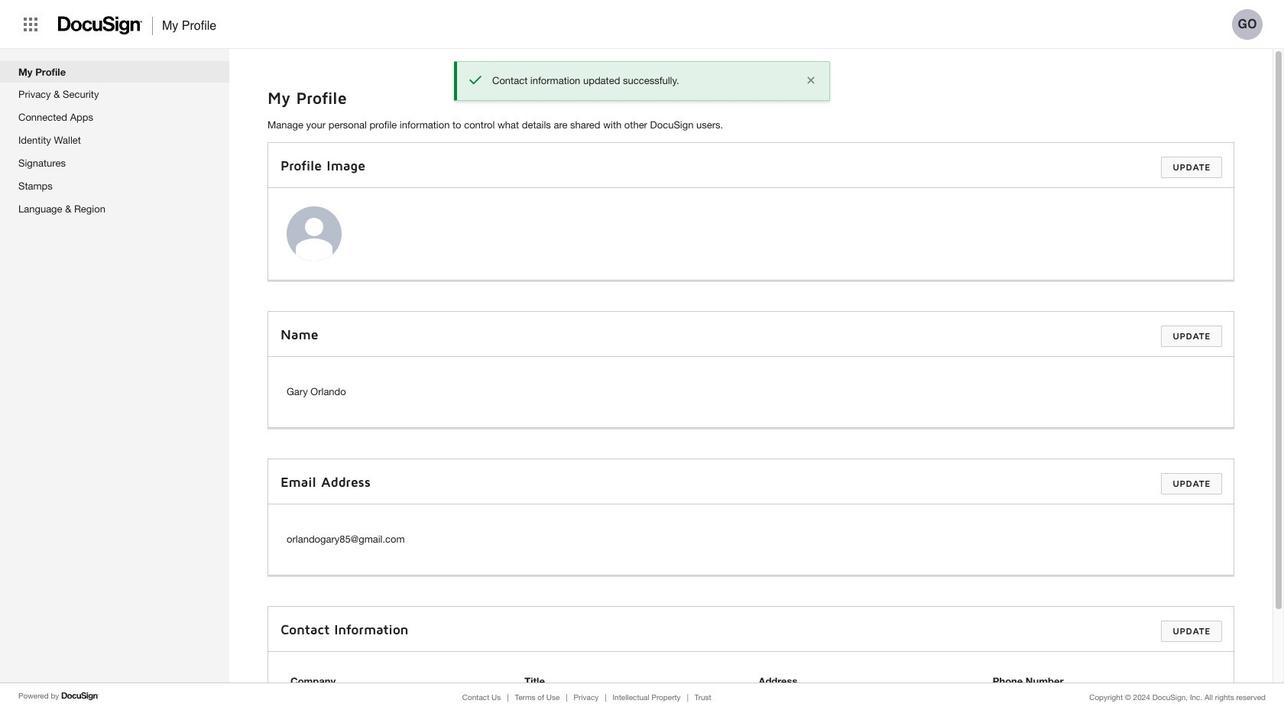 Task type: vqa. For each thing, say whether or not it's contained in the screenshot.
the topmost DocuSign image
yes



Task type: locate. For each thing, give the bounding box(es) containing it.
default profile image image
[[287, 207, 342, 262]]

default profile image element
[[287, 207, 342, 262]]

1 vertical spatial docusign image
[[61, 691, 100, 703]]

docusign image
[[58, 12, 143, 40], [61, 691, 100, 703]]

0 vertical spatial docusign image
[[58, 12, 143, 40]]



